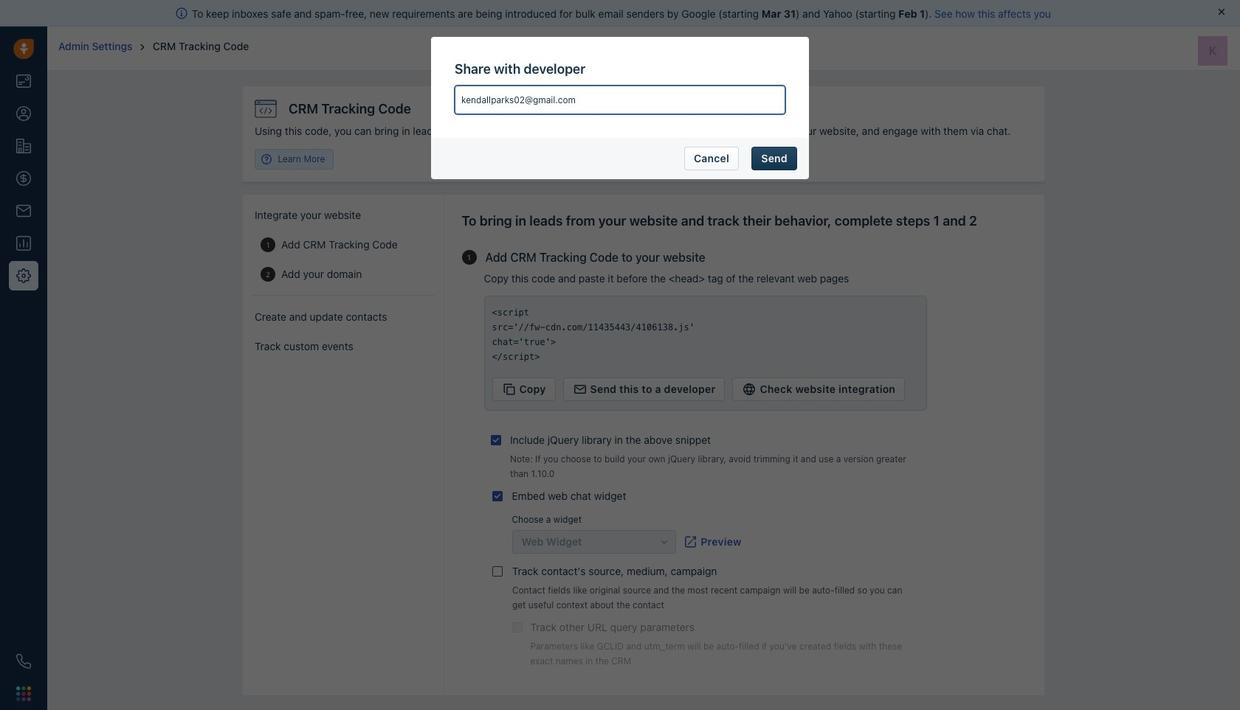 Task type: locate. For each thing, give the bounding box(es) containing it.
None text field
[[492, 306, 919, 365]]



Task type: vqa. For each thing, say whether or not it's contained in the screenshot.
group
no



Task type: describe. For each thing, give the bounding box(es) containing it.
Enter email address text field
[[461, 94, 779, 105]]

phone image
[[16, 655, 31, 670]]

freshworks switcher image
[[16, 687, 31, 702]]

phone element
[[9, 647, 38, 677]]



